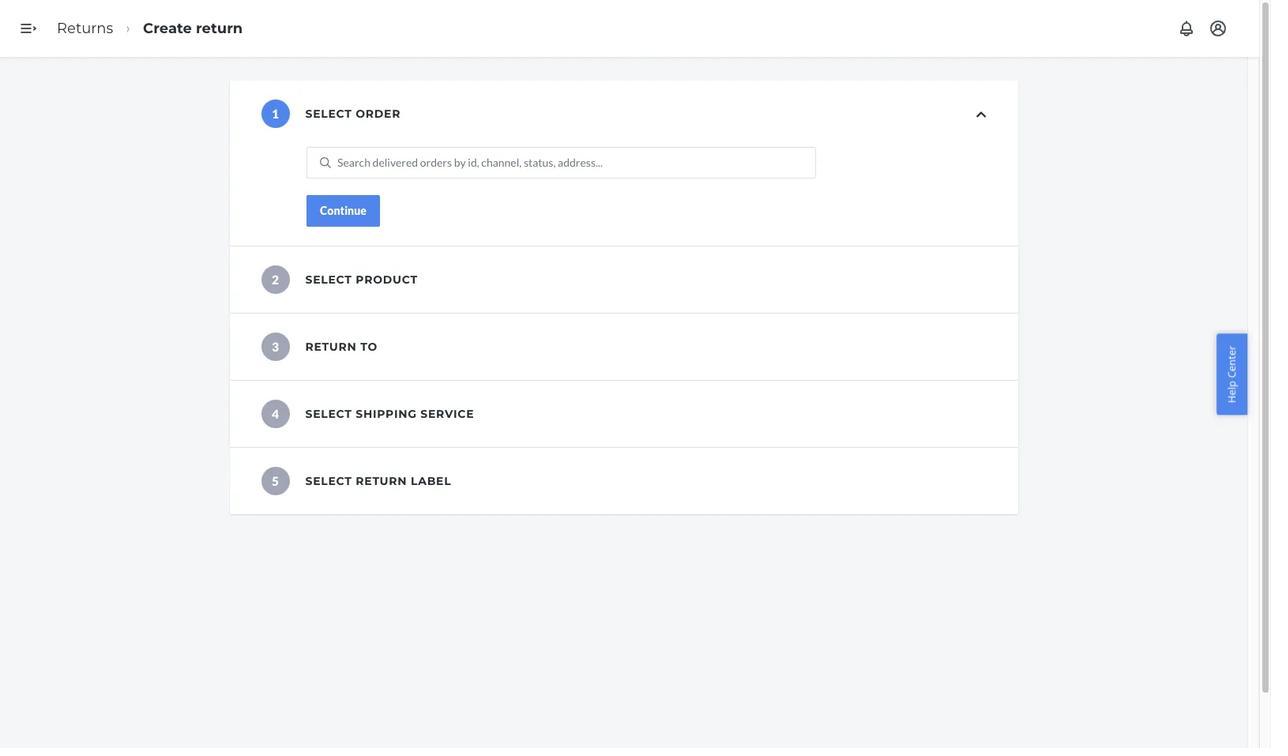 Task type: vqa. For each thing, say whether or not it's contained in the screenshot.
the 'Freight' link
no



Task type: describe. For each thing, give the bounding box(es) containing it.
2
[[272, 272, 279, 287]]

help center
[[1225, 345, 1239, 403]]

select for select product
[[305, 273, 352, 287]]

open navigation image
[[19, 19, 38, 38]]

3
[[272, 340, 279, 354]]

shipping
[[356, 407, 417, 421]]

by
[[454, 156, 466, 169]]

delivered
[[373, 156, 418, 169]]

create return
[[143, 19, 243, 37]]

service
[[421, 407, 474, 421]]

chevron up image
[[977, 109, 986, 120]]

address...
[[558, 156, 603, 169]]

status,
[[524, 156, 556, 169]]

channel,
[[481, 156, 522, 169]]

label
[[411, 474, 451, 488]]

continue
[[320, 204, 367, 217]]

select for select order
[[305, 107, 352, 121]]

product
[[356, 273, 418, 287]]

select product
[[305, 273, 418, 287]]

4
[[272, 407, 279, 421]]

return
[[305, 340, 357, 354]]

orders
[[420, 156, 452, 169]]

select shipping service
[[305, 407, 474, 421]]

help center button
[[1217, 334, 1247, 415]]



Task type: locate. For each thing, give the bounding box(es) containing it.
returns
[[57, 19, 113, 37]]

order
[[356, 107, 401, 121]]

1 horizontal spatial return
[[356, 474, 407, 488]]

select right 4 on the bottom left
[[305, 407, 352, 421]]

select up search icon
[[305, 107, 352, 121]]

0 horizontal spatial return
[[196, 19, 243, 37]]

search image
[[320, 157, 331, 168]]

continue button
[[307, 195, 380, 227]]

create
[[143, 19, 192, 37]]

select
[[305, 107, 352, 121], [305, 273, 352, 287], [305, 407, 352, 421], [305, 474, 352, 488]]

returns link
[[57, 19, 113, 37]]

4 select from the top
[[305, 474, 352, 488]]

return inside the "breadcrumbs" navigation
[[196, 19, 243, 37]]

open account menu image
[[1209, 19, 1228, 38]]

return right create on the left top
[[196, 19, 243, 37]]

to
[[360, 340, 378, 354]]

center
[[1225, 345, 1239, 378]]

select right the 5
[[305, 474, 352, 488]]

id,
[[468, 156, 479, 169]]

1 vertical spatial return
[[356, 474, 407, 488]]

0 vertical spatial return
[[196, 19, 243, 37]]

2 select from the top
[[305, 273, 352, 287]]

return left label
[[356, 474, 407, 488]]

5
[[272, 474, 279, 488]]

search delivered orders by id, channel, status, address...
[[337, 156, 603, 169]]

select order
[[305, 107, 401, 121]]

help
[[1225, 380, 1239, 403]]

select return label
[[305, 474, 451, 488]]

1
[[272, 107, 279, 121]]

return
[[196, 19, 243, 37], [356, 474, 407, 488]]

create return link
[[143, 19, 243, 37]]

return for select
[[356, 474, 407, 488]]

select right 2
[[305, 273, 352, 287]]

open notifications image
[[1177, 19, 1196, 38]]

3 select from the top
[[305, 407, 352, 421]]

select for select shipping service
[[305, 407, 352, 421]]

select for select return label
[[305, 474, 352, 488]]

return to
[[305, 340, 378, 354]]

search
[[337, 156, 370, 169]]

1 select from the top
[[305, 107, 352, 121]]

breadcrumbs navigation
[[44, 5, 255, 52]]

return for create
[[196, 19, 243, 37]]



